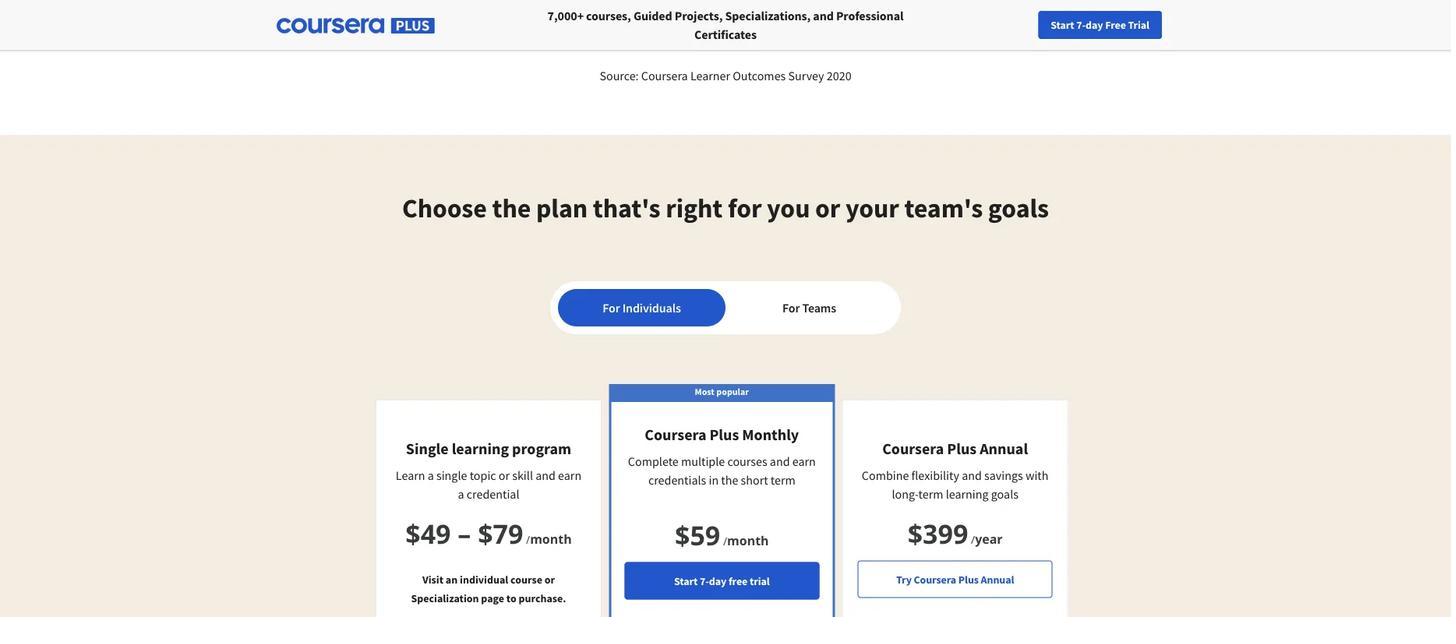 Task type: locate. For each thing, give the bounding box(es) containing it.
page
[[481, 591, 504, 605]]

plan
[[536, 191, 588, 225]]

1 vertical spatial 7-
[[700, 574, 709, 588]]

teams
[[802, 300, 836, 316]]

0 horizontal spatial term
[[771, 472, 796, 488]]

2 vertical spatial or
[[545, 573, 555, 587]]

team's
[[904, 191, 983, 225]]

1 horizontal spatial or
[[545, 573, 555, 587]]

learn
[[396, 468, 425, 483]]

annual down year
[[981, 573, 1014, 587]]

0 horizontal spatial start
[[674, 574, 698, 588]]

1 vertical spatial or
[[499, 468, 510, 483]]

/ for $59
[[723, 534, 727, 548]]

term inside complete multiple courses and earn credentials in the short term
[[771, 472, 796, 488]]

specialization
[[411, 591, 479, 605]]

1 vertical spatial a
[[458, 486, 464, 502]]

learning up topic
[[452, 439, 509, 459]]

day for free
[[1086, 18, 1103, 32]]

to
[[507, 591, 517, 605]]

specializations,
[[725, 8, 811, 23]]

learning down the flexibility at bottom
[[946, 486, 989, 502]]

the inside complete multiple courses and earn credentials in the short term
[[721, 472, 738, 488]]

source: coursera learner outcomes survey 2020
[[600, 68, 852, 83]]

earn down program
[[558, 468, 582, 483]]

/
[[526, 532, 530, 547], [971, 532, 975, 547], [723, 534, 727, 548]]

and
[[813, 8, 834, 23], [770, 454, 790, 469], [536, 468, 556, 483], [962, 468, 982, 483]]

day inside start 7-day free trial button
[[1086, 18, 1103, 32]]

courses
[[728, 454, 767, 469]]

1 horizontal spatial for
[[783, 300, 800, 316]]

0 horizontal spatial /
[[526, 532, 530, 547]]

for left 'individuals'
[[603, 300, 620, 316]]

annual up savings
[[980, 439, 1028, 459]]

plus up multiple
[[710, 425, 739, 445]]

credentials
[[648, 472, 706, 488]]

coursera
[[641, 68, 688, 83], [645, 425, 707, 445], [883, 439, 944, 459], [914, 573, 956, 587]]

in
[[709, 472, 719, 488]]

1 horizontal spatial the
[[721, 472, 738, 488]]

an
[[446, 573, 458, 587]]

0 horizontal spatial a
[[428, 468, 434, 483]]

for for for teams
[[783, 300, 800, 316]]

learning
[[452, 439, 509, 459], [946, 486, 989, 502]]

goals right team's
[[988, 191, 1049, 225]]

survey
[[788, 68, 824, 83]]

the right in
[[721, 472, 738, 488]]

coursera plus monthly
[[645, 425, 799, 445]]

$49
[[406, 515, 451, 551]]

and inside 7,000+ courses, guided projects, specializations, and professional certificates
[[813, 8, 834, 23]]

choose
[[402, 191, 487, 225]]

0 vertical spatial goals
[[988, 191, 1049, 225]]

coursera right try
[[914, 573, 956, 587]]

2 for from the left
[[783, 300, 800, 316]]

1 horizontal spatial /
[[723, 534, 727, 548]]

0 horizontal spatial month
[[530, 530, 572, 547]]

short
[[741, 472, 768, 488]]

start left free
[[1051, 18, 1075, 32]]

term down the flexibility at bottom
[[919, 486, 944, 502]]

try
[[896, 573, 912, 587]]

earn inside learn a single topic or skill and earn a credential
[[558, 468, 582, 483]]

complete multiple courses and earn credentials in the short term
[[628, 454, 816, 488]]

0 vertical spatial 7-
[[1077, 18, 1086, 32]]

0 horizontal spatial the
[[492, 191, 531, 225]]

earn inside complete multiple courses and earn credentials in the short term
[[792, 454, 816, 469]]

0 horizontal spatial 7-
[[700, 574, 709, 588]]

day
[[1086, 18, 1103, 32], [709, 574, 727, 588]]

/ right $59 on the bottom of page
[[723, 534, 727, 548]]

coursera plus annual
[[883, 439, 1028, 459]]

year
[[975, 530, 1003, 547]]

earn
[[792, 454, 816, 469], [558, 468, 582, 483]]

$399 / year
[[908, 515, 1003, 551]]

7- for free
[[1077, 18, 1086, 32]]

1 horizontal spatial start
[[1051, 18, 1075, 32]]

for inside for teams button
[[783, 300, 800, 316]]

1 horizontal spatial a
[[458, 486, 464, 502]]

annual
[[980, 439, 1028, 459], [981, 573, 1014, 587]]

/ inside $399 / year
[[971, 532, 975, 547]]

0 horizontal spatial day
[[709, 574, 727, 588]]

program
[[512, 439, 571, 459]]

individuals
[[623, 300, 681, 316]]

1 vertical spatial day
[[709, 574, 727, 588]]

0 horizontal spatial learning
[[452, 439, 509, 459]]

/ right '$79'
[[526, 532, 530, 547]]

and left 'professional'
[[813, 8, 834, 23]]

a right learn at left
[[428, 468, 434, 483]]

7,000+ courses, guided projects, specializations, and professional certificates
[[548, 8, 904, 42]]

or
[[815, 191, 840, 225], [499, 468, 510, 483], [545, 573, 555, 587]]

0 vertical spatial day
[[1086, 18, 1103, 32]]

goals down savings
[[991, 486, 1019, 502]]

multiple
[[681, 454, 725, 469]]

price comparison tab tab list
[[558, 289, 893, 327]]

month
[[530, 530, 572, 547], [727, 532, 769, 549]]

1 horizontal spatial 7-
[[1077, 18, 1086, 32]]

plus
[[710, 425, 739, 445], [947, 439, 977, 459], [959, 573, 979, 587]]

learner
[[690, 68, 730, 83]]

or left skill
[[499, 468, 510, 483]]

start for start 7-day free trial
[[674, 574, 698, 588]]

/ right $399
[[971, 532, 975, 547]]

1 horizontal spatial day
[[1086, 18, 1103, 32]]

None search field
[[214, 10, 588, 41]]

goals
[[988, 191, 1049, 225], [991, 486, 1019, 502]]

7-
[[1077, 18, 1086, 32], [700, 574, 709, 588]]

0 vertical spatial a
[[428, 468, 434, 483]]

$49 – $79 / month
[[406, 515, 572, 551]]

most popular
[[695, 385, 749, 398]]

and down monthly
[[770, 454, 790, 469]]

earn down monthly
[[792, 454, 816, 469]]

0 vertical spatial or
[[815, 191, 840, 225]]

individual
[[460, 573, 508, 587]]

combine flexibility and savings with long-term learning goals
[[862, 468, 1049, 502]]

for
[[603, 300, 620, 316], [783, 300, 800, 316]]

1 horizontal spatial month
[[727, 532, 769, 549]]

a
[[428, 468, 434, 483], [458, 486, 464, 502]]

topic
[[470, 468, 496, 483]]

0 vertical spatial start
[[1051, 18, 1075, 32]]

for for for individuals
[[603, 300, 620, 316]]

1 vertical spatial annual
[[981, 573, 1014, 587]]

coursera inside button
[[914, 573, 956, 587]]

and inside combine flexibility and savings with long-term learning goals
[[962, 468, 982, 483]]

and right skill
[[536, 468, 556, 483]]

1 horizontal spatial term
[[919, 486, 944, 502]]

plus up combine flexibility and savings with long-term learning goals
[[947, 439, 977, 459]]

term right short
[[771, 472, 796, 488]]

0 horizontal spatial earn
[[558, 468, 582, 483]]

visit
[[422, 573, 444, 587]]

for inside for individuals button
[[603, 300, 620, 316]]

start down $59 on the bottom of page
[[674, 574, 698, 588]]

right
[[666, 191, 723, 225]]

month up 'course'
[[530, 530, 572, 547]]

1 vertical spatial the
[[721, 472, 738, 488]]

7- for free
[[700, 574, 709, 588]]

2 horizontal spatial /
[[971, 532, 975, 547]]

that's
[[593, 191, 661, 225]]

1 vertical spatial goals
[[991, 486, 1019, 502]]

0 horizontal spatial or
[[499, 468, 510, 483]]

0 vertical spatial the
[[492, 191, 531, 225]]

course
[[511, 573, 542, 587]]

or inside visit an individual course or specialization page to purchase.
[[545, 573, 555, 587]]

0 horizontal spatial for
[[603, 300, 620, 316]]

or up purchase. at bottom
[[545, 573, 555, 587]]

start for start 7-day free trial
[[1051, 18, 1075, 32]]

start 7-day free trial button
[[625, 562, 819, 600]]

2 horizontal spatial or
[[815, 191, 840, 225]]

free
[[1105, 18, 1126, 32]]

1 horizontal spatial earn
[[792, 454, 816, 469]]

and inside complete multiple courses and earn credentials in the short term
[[770, 454, 790, 469]]

certificates
[[695, 27, 757, 42]]

plus down year
[[959, 573, 979, 587]]

the left plan
[[492, 191, 531, 225]]

start
[[1051, 18, 1075, 32], [674, 574, 698, 588]]

month up free
[[727, 532, 769, 549]]

coursera up the flexibility at bottom
[[883, 439, 944, 459]]

visit an individual course or specialization page to purchase.
[[411, 573, 566, 605]]

term
[[771, 472, 796, 488], [919, 486, 944, 502]]

1 horizontal spatial learning
[[946, 486, 989, 502]]

start 7-day free trial button
[[1038, 11, 1162, 39]]

1 for from the left
[[603, 300, 620, 316]]

a down single
[[458, 486, 464, 502]]

day inside start 7-day free trial button
[[709, 574, 727, 588]]

day for free
[[709, 574, 727, 588]]

for left teams
[[783, 300, 800, 316]]

1 vertical spatial learning
[[946, 486, 989, 502]]

or right the you
[[815, 191, 840, 225]]

$399
[[908, 515, 968, 551]]

start 7-day free trial
[[674, 574, 770, 588]]

1 vertical spatial start
[[674, 574, 698, 588]]

and down coursera plus annual
[[962, 468, 982, 483]]

trial
[[1128, 18, 1150, 32]]

learning inside combine flexibility and savings with long-term learning goals
[[946, 486, 989, 502]]

or inside learn a single topic or skill and earn a credential
[[499, 468, 510, 483]]

/ inside $59 / month
[[723, 534, 727, 548]]



Task type: describe. For each thing, give the bounding box(es) containing it.
popular
[[717, 385, 749, 398]]

with
[[1026, 468, 1049, 483]]

single learning program
[[406, 439, 571, 459]]

purchase.
[[519, 591, 566, 605]]

coursera right "source:"
[[641, 68, 688, 83]]

flexibility
[[912, 468, 959, 483]]

start 7-day free trial
[[1051, 18, 1150, 32]]

most
[[695, 385, 715, 398]]

guided
[[634, 8, 672, 23]]

savings
[[984, 468, 1023, 483]]

try coursera plus annual button
[[858, 561, 1053, 598]]

month inside $59 / month
[[727, 532, 769, 549]]

$79
[[478, 515, 523, 551]]

try coursera plus annual
[[896, 573, 1014, 587]]

free
[[729, 574, 748, 588]]

courses,
[[586, 8, 631, 23]]

and inside learn a single topic or skill and earn a credential
[[536, 468, 556, 483]]

term inside combine flexibility and savings with long-term learning goals
[[919, 486, 944, 502]]

plus for annual
[[947, 439, 977, 459]]

your
[[846, 191, 899, 225]]

/ for $399
[[971, 532, 975, 547]]

for teams
[[783, 300, 836, 316]]

plus for monthly
[[710, 425, 739, 445]]

choose the plan that's right for you or your team's goals
[[402, 191, 1049, 225]]

long-
[[892, 486, 919, 502]]

coursera up complete
[[645, 425, 707, 445]]

learn a single topic or skill and earn a credential
[[396, 468, 582, 502]]

2020
[[827, 68, 852, 83]]

complete
[[628, 454, 679, 469]]

7,000+
[[548, 8, 584, 23]]

skill
[[512, 468, 533, 483]]

for
[[728, 191, 762, 225]]

single
[[406, 439, 449, 459]]

for teams button
[[726, 289, 893, 327]]

or for visit an individual course or specialization page to purchase.
[[545, 573, 555, 587]]

–
[[458, 515, 471, 551]]

plus inside button
[[959, 573, 979, 587]]

0 vertical spatial annual
[[980, 439, 1028, 459]]

projects,
[[675, 8, 723, 23]]

credential
[[467, 486, 519, 502]]

source:
[[600, 68, 639, 83]]

coursera plus image
[[277, 18, 435, 34]]

monthly
[[742, 425, 799, 445]]

$59
[[675, 517, 720, 553]]

you
[[767, 191, 810, 225]]

trial
[[750, 574, 770, 588]]

outcomes
[[733, 68, 786, 83]]

annual inside button
[[981, 573, 1014, 587]]

professional
[[836, 8, 904, 23]]

0 vertical spatial learning
[[452, 439, 509, 459]]

for individuals button
[[558, 289, 726, 327]]

for individuals
[[603, 300, 681, 316]]

month inside $49 – $79 / month
[[530, 530, 572, 547]]

/ inside $49 – $79 / month
[[526, 532, 530, 547]]

combine
[[862, 468, 909, 483]]

or for learn a single topic or skill and earn a credential
[[499, 468, 510, 483]]

$59 / month
[[675, 517, 769, 553]]

goals inside combine flexibility and savings with long-term learning goals
[[991, 486, 1019, 502]]

single
[[436, 468, 467, 483]]



Task type: vqa. For each thing, say whether or not it's contained in the screenshot.
the bottommost YOU'LL
no



